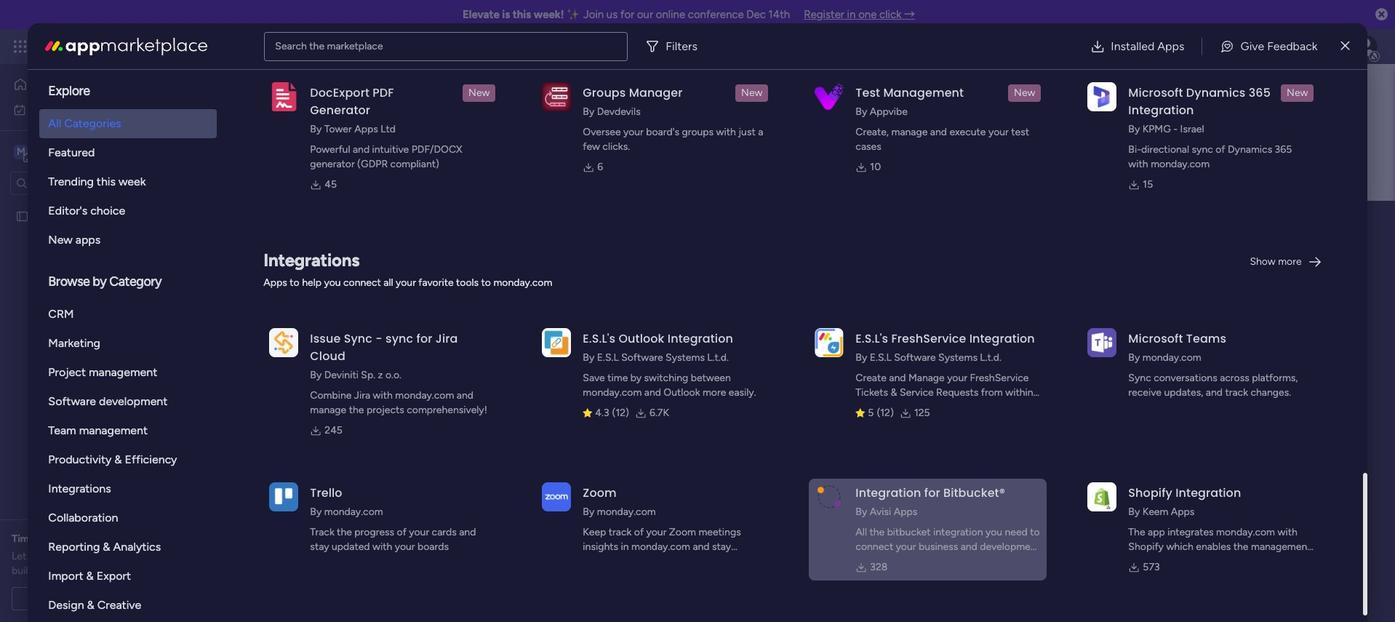 Task type: vqa. For each thing, say whether or not it's contained in the screenshot.


Task type: describe. For each thing, give the bounding box(es) containing it.
visited
[[402, 328, 433, 341]]

integration inside e.s.l's outlook integration by e.s.l software systems l.t.d.
[[668, 330, 734, 347]]

app logo image for oversee your board's groups with just a few clicks.
[[542, 82, 572, 111]]

ltd
[[381, 123, 396, 135]]

0 horizontal spatial software
[[48, 394, 96, 408]]

keep
[[583, 526, 606, 539]]

for right the us
[[621, 8, 635, 21]]

app logo image for all the bitbucket integration you need to connect your business and development teams.
[[815, 482, 844, 511]]

see plans
[[254, 40, 298, 52]]

data
[[1168, 555, 1188, 568]]

home button
[[9, 73, 156, 96]]

the inside combine jira with monday.com and manage the projects comprehensively!
[[349, 404, 364, 416]]

apps inside shopify integration by keem apps
[[1172, 506, 1195, 518]]

with inside "bi-directional sync of dynamics 365 with monday.com"
[[1129, 158, 1149, 170]]

0 vertical spatial development
[[99, 394, 168, 408]]

1 vertical spatial this
[[97, 175, 116, 188]]

for inside the time for an expert review let our experts review what you've built so far. free of charge
[[37, 533, 51, 545]]

✨
[[567, 8, 581, 21]]

trending this week
[[48, 175, 146, 188]]

by devdevils
[[583, 106, 641, 118]]

and inside create and manage your freshservice tickets & service requests from within monday.com
[[890, 372, 906, 384]]

invite members image
[[1204, 39, 1219, 54]]

you left "visited"
[[383, 328, 400, 341]]

with inside track the progress of your cards and stay updated with your boards
[[373, 541, 392, 553]]

328
[[871, 561, 888, 573]]

→
[[905, 8, 916, 21]]

test management
[[856, 84, 964, 101]]

1 horizontal spatial to
[[481, 277, 491, 289]]

of inside "bi-directional sync of dynamics 365 with monday.com"
[[1216, 143, 1226, 156]]

favorite
[[419, 277, 454, 289]]

by inside issue sync - sync for jira cloud by deviniti sp. z o.o.
[[310, 369, 322, 381]]

and inside all the bitbucket integration you need to connect your business and development teams.
[[961, 541, 978, 553]]

of inside the app integrates monday.com with shopify which enables the management of shop data in monday.com
[[1129, 555, 1139, 568]]

manage inside combine jira with monday.com and manage the projects comprehensively!
[[310, 404, 347, 416]]

test inside list box
[[34, 210, 53, 222]]

combine
[[310, 389, 352, 402]]

sync inside "bi-directional sync of dynamics 365 with monday.com"
[[1192, 143, 1214, 156]]

import & export
[[48, 569, 131, 583]]

1 vertical spatial review
[[83, 550, 113, 563]]

see
[[254, 40, 272, 52]]

of inside keep track of your zoom meetings insights in monday.com and stay connected wherever you go!
[[634, 526, 644, 539]]

docexport
[[310, 84, 370, 101]]

sp.
[[361, 369, 376, 381]]

devdevils
[[597, 106, 641, 118]]

clicks.
[[603, 140, 630, 153]]

project management
[[48, 365, 157, 379]]

bitbucket®
[[944, 485, 1006, 501]]

m
[[17, 145, 25, 158]]

elevate
[[463, 8, 500, 21]]

marketing
[[48, 336, 100, 350]]

10
[[871, 161, 881, 173]]

requests
[[937, 386, 979, 399]]

sync inside issue sync - sync for jira cloud by deviniti sp. z o.o.
[[344, 330, 373, 347]]

software development
[[48, 394, 168, 408]]

test list box
[[0, 201, 186, 425]]

45
[[325, 178, 337, 191]]

appvibe
[[870, 106, 908, 118]]

few
[[583, 140, 600, 153]]

and inside keep track of your zoom meetings insights in monday.com and stay connected wherever you go!
[[693, 541, 710, 553]]

show
[[1251, 255, 1276, 268]]

your right all
[[396, 277, 416, 289]]

collaboration
[[48, 511, 118, 525]]

issue
[[310, 330, 341, 347]]

monday.com inside keep track of your zoom meetings insights in monday.com and stay connected wherever you go!
[[632, 541, 691, 553]]

your inside keep track of your zoom meetings insights in monday.com and stay connected wherever you go!
[[647, 526, 667, 539]]

recently
[[435, 328, 472, 341]]

explore
[[48, 83, 90, 99]]

tower
[[324, 123, 352, 135]]

apps inside integration for bitbucket® by avisi apps
[[894, 506, 918, 518]]

dapulse x slim image
[[1342, 37, 1350, 55]]

with inside combine jira with monday.com and manage the projects comprehensively!
[[373, 389, 393, 402]]

cards
[[432, 526, 457, 539]]

365 inside "bi-directional sync of dynamics 365 with monday.com"
[[1275, 143, 1293, 156]]

0 vertical spatial this
[[513, 8, 531, 21]]

the for track
[[337, 526, 352, 539]]

in inside the app integrates monday.com with shopify which enables the management of shop data in monday.com
[[1190, 555, 1198, 568]]

connect inside all the bitbucket integration you need to connect your business and development teams.
[[856, 541, 894, 553]]

sync inside issue sync - sync for jira cloud by deviniti sp. z o.o.
[[386, 330, 414, 347]]

manage inside 'create, manage and execute your test cases'
[[892, 126, 928, 138]]

groups manager
[[583, 84, 683, 101]]

and inside powerful and intuitive pdf/docx generator (gdpr compliant)
[[353, 143, 370, 156]]

by inside microsoft teams by monday.com
[[1129, 351, 1141, 364]]

and inside track the progress of your cards and stay updated with your boards
[[459, 526, 476, 539]]

sync inside sync conversations across platforms, receive updates, and track changes.
[[1129, 372, 1152, 384]]

experts
[[46, 550, 80, 563]]

systems for outlook
[[666, 351, 705, 364]]

by up create,
[[856, 106, 868, 118]]

you've
[[141, 550, 170, 563]]

6.7k
[[650, 407, 669, 419]]

give feedback
[[1241, 39, 1318, 53]]

by inside integration for bitbucket® by avisi apps
[[856, 506, 868, 518]]

4.3 (12)
[[596, 407, 630, 419]]

shop
[[1141, 555, 1165, 568]]

for inside integration for bitbucket® by avisi apps
[[925, 485, 941, 501]]

by inside zoom by monday.com
[[583, 506, 595, 518]]

by inside trello by monday.com
[[310, 506, 322, 518]]

your up boards
[[409, 526, 429, 539]]

you inside keep track of your zoom meetings insights in monday.com and stay connected wherever you go!
[[680, 555, 697, 568]]

online
[[656, 8, 686, 21]]

a inside 'button'
[[93, 592, 98, 605]]

our inside the time for an expert review let our experts review what you've built so far. free of charge
[[29, 550, 44, 563]]

platforms,
[[1253, 372, 1299, 384]]

shopify inside shopify integration by keem apps
[[1129, 485, 1173, 501]]

by inside save time by switching between monday.com and outlook more easily.
[[631, 372, 642, 384]]

save time by switching between monday.com and outlook more easily.
[[583, 372, 757, 399]]

all for all categories
[[48, 116, 61, 130]]

reporting
[[48, 540, 100, 554]]

microsoft teams by monday.com
[[1129, 330, 1227, 364]]

editor's choice
[[48, 204, 125, 218]]

apps marketplace image
[[45, 37, 208, 55]]

& inside create and manage your freshservice tickets & service requests from within monday.com
[[891, 386, 898, 399]]

outlook inside e.s.l's outlook integration by e.s.l software systems l.t.d.
[[619, 330, 665, 347]]

new apps
[[48, 233, 101, 247]]

0 vertical spatial by
[[93, 274, 107, 290]]

0 horizontal spatial connect
[[344, 277, 381, 289]]

1 horizontal spatial workspace
[[504, 328, 554, 341]]

0 vertical spatial our
[[637, 8, 654, 21]]

to inside all the bitbucket integration you need to connect your business and development teams.
[[1031, 526, 1040, 539]]

of inside the time for an expert review let our experts review what you've built so far. free of charge
[[87, 565, 97, 577]]

monday.com inside save time by switching between monday.com and outlook more easily.
[[583, 386, 642, 399]]

pdf
[[373, 84, 394, 101]]

573
[[1144, 561, 1160, 573]]

app logo image for create and manage your freshservice tickets & service requests from within monday.com
[[815, 328, 844, 357]]

5 (12)
[[868, 407, 894, 419]]

management
[[884, 84, 964, 101]]

execute
[[950, 126, 986, 138]]

installed apps
[[1111, 39, 1185, 53]]

productivity & efficiency
[[48, 453, 177, 466]]

week!
[[534, 8, 564, 21]]

notifications image
[[1140, 39, 1155, 54]]

monday.com inside zoom by monday.com
[[597, 506, 656, 518]]

(12) for freshservice
[[877, 407, 894, 419]]

your inside create and manage your freshservice tickets & service requests from within monday.com
[[948, 372, 968, 384]]

& for efficiency
[[115, 453, 122, 466]]

with inside oversee your board's groups with just a few clicks.
[[717, 126, 736, 138]]

brad klo image
[[1355, 35, 1378, 58]]

select product image
[[13, 39, 28, 54]]

more inside save time by switching between monday.com and outlook more easily.
[[703, 386, 727, 399]]

just
[[739, 126, 756, 138]]

in left one
[[848, 8, 856, 21]]

e.s.l for freshservice
[[870, 351, 892, 364]]

monday.com up enables
[[1217, 526, 1276, 539]]

join
[[584, 8, 604, 21]]

directional
[[1142, 143, 1190, 156]]

conference
[[688, 8, 744, 21]]

by left tower
[[310, 123, 322, 135]]

show more
[[1251, 255, 1302, 268]]

apps left help
[[264, 277, 287, 289]]

& for creative
[[87, 598, 94, 612]]

by tower apps ltd
[[310, 123, 396, 135]]

my work
[[32, 103, 71, 115]]

zoom inside zoom by monday.com
[[583, 485, 617, 501]]

main workspace
[[33, 144, 119, 158]]

systems for freshservice
[[939, 351, 978, 364]]

1 horizontal spatial test
[[299, 362, 318, 374]]

0 vertical spatial review
[[100, 533, 132, 545]]

app logo image for sync conversations across platforms, receive updates, and track changes.
[[1088, 328, 1117, 357]]

by inside shopify integration by keem apps
[[1129, 506, 1141, 518]]

connected
[[583, 555, 632, 568]]

pdf/docx
[[412, 143, 463, 156]]

workspace inside 'workspace selection' 'element'
[[62, 144, 119, 158]]

zoom inside keep track of your zoom meetings insights in monday.com and stay connected wherever you go!
[[669, 526, 696, 539]]

wherever
[[635, 555, 677, 568]]

and inside combine jira with monday.com and manage the projects comprehensively!
[[457, 389, 474, 402]]

app logo image for create, manage and execute your test cases
[[815, 82, 844, 111]]

crm
[[48, 307, 74, 321]]

groups
[[682, 126, 714, 138]]

design & creative
[[48, 598, 141, 612]]

integration inside 'microsoft dynamics 365 integration'
[[1129, 102, 1195, 119]]

freshservice inside create and manage your freshservice tickets & service requests from within monday.com
[[970, 372, 1029, 384]]

z
[[378, 369, 383, 381]]

new for test management
[[1015, 87, 1036, 99]]

installed apps button
[[1079, 32, 1197, 61]]

workspace selection element
[[14, 143, 122, 162]]

outlook inside save time by switching between monday.com and outlook more easily.
[[664, 386, 700, 399]]

monday.com inside combine jira with monday.com and manage the projects comprehensively!
[[395, 389, 454, 402]]

development inside all the bitbucket integration you need to connect your business and development teams.
[[980, 541, 1041, 553]]

and up cloud
[[308, 328, 325, 341]]

oversee
[[583, 126, 621, 138]]

l.t.d. for e.s.l's outlook integration
[[708, 351, 729, 364]]

0 horizontal spatial to
[[290, 277, 300, 289]]

Search in workspace field
[[31, 175, 122, 191]]

your inside 'create, manage and execute your test cases'
[[989, 126, 1009, 138]]

by inside e.s.l's freshservice integration by e.s.l software systems l.t.d.
[[856, 351, 868, 364]]

work for monday
[[118, 38, 144, 55]]

filters button
[[640, 32, 709, 61]]

software for outlook
[[622, 351, 663, 364]]



Task type: locate. For each thing, give the bounding box(es) containing it.
software
[[622, 351, 663, 364], [894, 351, 936, 364], [48, 394, 96, 408]]

systems inside e.s.l's outlook integration by e.s.l software systems l.t.d.
[[666, 351, 705, 364]]

1 horizontal spatial e.s.l's
[[856, 330, 889, 347]]

monday.com inside create and manage your freshservice tickets & service requests from within monday.com
[[856, 401, 915, 413]]

1 e.s.l's from the left
[[583, 330, 616, 347]]

(12) right 4.3
[[612, 407, 630, 419]]

2 vertical spatial this
[[485, 328, 502, 341]]

1 vertical spatial sync
[[1129, 372, 1152, 384]]

create, manage and execute your test cases
[[856, 126, 1030, 153]]

new for groups manager
[[742, 87, 763, 99]]

in up connected
[[621, 541, 629, 553]]

to
[[290, 277, 300, 289], [481, 277, 491, 289], [1031, 526, 1040, 539]]

by up the 'bi-' on the right top of the page
[[1129, 123, 1141, 135]]

dynamics inside 'microsoft dynamics 365 integration'
[[1187, 84, 1246, 101]]

combine jira with monday.com and manage the projects comprehensively!
[[310, 389, 488, 416]]

1 horizontal spatial track
[[1226, 386, 1249, 399]]

freshservice up add to favorites image
[[892, 330, 967, 347]]

productivity
[[48, 453, 112, 466]]

- inside issue sync - sync for jira cloud by deviniti sp. z o.o.
[[376, 330, 383, 347]]

create,
[[856, 126, 889, 138]]

1 vertical spatial work
[[49, 103, 71, 115]]

monday.com inside microsoft teams by monday.com
[[1143, 351, 1202, 364]]

updates,
[[1165, 386, 1204, 399]]

integration up kpmg
[[1129, 102, 1195, 119]]

filters
[[666, 39, 698, 53]]

test left deviniti
[[299, 362, 318, 374]]

click
[[880, 8, 902, 21]]

1 horizontal spatial sync
[[1129, 372, 1152, 384]]

between
[[691, 372, 731, 384]]

5
[[868, 407, 874, 419]]

our up so
[[29, 550, 44, 563]]

1 microsoft from the top
[[1129, 84, 1184, 101]]

microsoft
[[1129, 84, 1184, 101], [1129, 330, 1184, 347]]

dec
[[747, 8, 766, 21]]

by up oversee
[[583, 106, 595, 118]]

monday.com down enables
[[1201, 555, 1260, 568]]

apps right notifications icon
[[1158, 39, 1185, 53]]

oversee your board's groups with just a few clicks.
[[583, 126, 764, 153]]

sync conversations across platforms, receive updates, and track changes.
[[1129, 372, 1299, 399]]

1 (12) from the left
[[612, 407, 630, 419]]

0 vertical spatial test
[[856, 84, 881, 101]]

2 microsoft from the top
[[1129, 330, 1184, 347]]

1 horizontal spatial freshservice
[[970, 372, 1029, 384]]

l.t.d. for e.s.l's freshservice integration
[[981, 351, 1002, 364]]

6
[[598, 161, 604, 173]]

e.s.l inside e.s.l's outlook integration by e.s.l software systems l.t.d.
[[597, 351, 619, 364]]

and
[[931, 126, 947, 138], [353, 143, 370, 156], [308, 328, 325, 341], [890, 372, 906, 384], [645, 386, 661, 399], [1206, 386, 1223, 399], [457, 389, 474, 402], [459, 526, 476, 539], [693, 541, 710, 553], [961, 541, 978, 553]]

e.s.l's inside e.s.l's freshservice integration by e.s.l software systems l.t.d.
[[856, 330, 889, 347]]

marketplace
[[327, 40, 383, 52]]

0 horizontal spatial development
[[99, 394, 168, 408]]

jira down sp.
[[354, 389, 371, 402]]

e.s.l's up 'create'
[[856, 330, 889, 347]]

in right recently
[[475, 328, 483, 341]]

the inside all the bitbucket integration you need to connect your business and development teams.
[[870, 526, 885, 539]]

0 vertical spatial a
[[758, 126, 764, 138]]

editor's
[[48, 204, 87, 218]]

apps image
[[1236, 39, 1251, 54]]

0 vertical spatial work
[[118, 38, 144, 55]]

1 vertical spatial a
[[93, 592, 98, 605]]

all down my work
[[48, 116, 61, 130]]

by left avisi
[[856, 506, 868, 518]]

schedule a meeting
[[48, 592, 138, 605]]

0 vertical spatial 365
[[1249, 84, 1271, 101]]

0 horizontal spatial manage
[[310, 404, 347, 416]]

o.o.
[[386, 369, 402, 381]]

freshservice up from
[[970, 372, 1029, 384]]

your left boards
[[395, 541, 415, 553]]

shopify up keem
[[1129, 485, 1173, 501]]

a down import & export
[[93, 592, 98, 605]]

0 horizontal spatial e.s.l's
[[583, 330, 616, 347]]

work inside my work button
[[49, 103, 71, 115]]

test right public board image
[[34, 210, 53, 222]]

integration inside shopify integration by keem apps
[[1176, 485, 1242, 501]]

app logo image for combine jira with monday.com and manage the projects comprehensively!
[[270, 328, 299, 357]]

far.
[[47, 565, 62, 577]]

your inside oversee your board's groups with just a few clicks.
[[624, 126, 644, 138]]

work
[[118, 38, 144, 55], [49, 103, 71, 115]]

& for export
[[86, 569, 94, 583]]

microsoft up conversations on the right bottom
[[1129, 330, 1184, 347]]

the up updated
[[337, 526, 352, 539]]

of inside track the progress of your cards and stay updated with your boards
[[397, 526, 407, 539]]

integration inside e.s.l's freshservice integration by e.s.l software systems l.t.d.
[[970, 330, 1035, 347]]

1 horizontal spatial sync
[[1192, 143, 1214, 156]]

groups
[[583, 84, 626, 101]]

0 horizontal spatial a
[[93, 592, 98, 605]]

you inside all the bitbucket integration you need to connect your business and development teams.
[[986, 526, 1003, 539]]

0 horizontal spatial freshservice
[[892, 330, 967, 347]]

1 horizontal spatial a
[[758, 126, 764, 138]]

export
[[97, 569, 131, 583]]

by up save
[[583, 351, 595, 364]]

1 vertical spatial sync
[[386, 330, 414, 347]]

work right monday
[[118, 38, 144, 55]]

by
[[93, 274, 107, 290], [631, 372, 642, 384]]

software for freshservice
[[894, 351, 936, 364]]

outlook up test link
[[619, 330, 665, 347]]

l.t.d. inside e.s.l's outlook integration by e.s.l software systems l.t.d.
[[708, 351, 729, 364]]

by up keep
[[583, 506, 595, 518]]

1 vertical spatial outlook
[[664, 386, 700, 399]]

1 vertical spatial freshservice
[[970, 372, 1029, 384]]

jira right "visited"
[[436, 330, 458, 347]]

public board image
[[15, 209, 29, 223]]

1 horizontal spatial more
[[1279, 255, 1302, 268]]

1 horizontal spatial e.s.l
[[870, 351, 892, 364]]

e.s.l's freshservice integration by e.s.l software systems l.t.d.
[[856, 330, 1035, 364]]

this right recently
[[485, 328, 502, 341]]

0 vertical spatial manage
[[892, 126, 928, 138]]

- left israel
[[1174, 123, 1178, 135]]

l.t.d.
[[708, 351, 729, 364], [981, 351, 1002, 364]]

track up insights on the bottom left of the page
[[609, 526, 632, 539]]

zoom by monday.com
[[583, 485, 656, 518]]

0 horizontal spatial -
[[376, 330, 383, 347]]

comprehensively!
[[407, 404, 488, 416]]

app logo image for the app integrates monday.com with shopify which enables the management of shop data in monday.com
[[1088, 482, 1117, 511]]

manager
[[629, 84, 683, 101]]

shopify
[[1129, 485, 1173, 501], [1129, 541, 1164, 553]]

monday.com up "comprehensively!"
[[395, 389, 454, 402]]

0 horizontal spatial stay
[[310, 541, 329, 553]]

jira inside combine jira with monday.com and manage the projects comprehensively!
[[354, 389, 371, 402]]

microsoft inside microsoft teams by monday.com
[[1129, 330, 1184, 347]]

0 vertical spatial sync
[[344, 330, 373, 347]]

manage
[[892, 126, 928, 138], [310, 404, 347, 416]]

and inside save time by switching between monday.com and outlook more easily.
[[645, 386, 661, 399]]

monday.com up conversations on the right bottom
[[1143, 351, 1202, 364]]

1 horizontal spatial work
[[118, 38, 144, 55]]

register
[[804, 8, 845, 21]]

sync up o.o.
[[386, 330, 414, 347]]

1 horizontal spatial connect
[[856, 541, 894, 553]]

a right "just" on the top right
[[758, 126, 764, 138]]

by up the
[[1129, 506, 1141, 518]]

search everything image
[[1272, 39, 1287, 54]]

monday.com up keep
[[597, 506, 656, 518]]

2 (12) from the left
[[877, 407, 894, 419]]

by right 'browse'
[[93, 274, 107, 290]]

and up service
[[890, 372, 906, 384]]

week
[[119, 175, 146, 188]]

you left need
[[986, 526, 1003, 539]]

stay inside track the progress of your cards and stay updated with your boards
[[310, 541, 329, 553]]

integration inside integration for bitbucket® by avisi apps
[[856, 485, 922, 501]]

track down across at bottom
[[1226, 386, 1249, 399]]

monday.com inside "bi-directional sync of dynamics 365 with monday.com"
[[1151, 158, 1210, 170]]

1 horizontal spatial stay
[[712, 541, 732, 553]]

generator
[[310, 158, 355, 170]]

this right is
[[513, 8, 531, 21]]

systems
[[666, 351, 705, 364], [939, 351, 978, 364]]

monday.com down tickets
[[856, 401, 915, 413]]

2 horizontal spatial this
[[513, 8, 531, 21]]

monday.com down time on the left bottom of page
[[583, 386, 642, 399]]

work for my
[[49, 103, 71, 115]]

1 l.t.d. from the left
[[708, 351, 729, 364]]

your up clicks.
[[624, 126, 644, 138]]

categories
[[64, 116, 121, 130]]

boards and dashboards you visited recently in this workspace
[[274, 328, 554, 341]]

1 vertical spatial 365
[[1275, 143, 1293, 156]]

bitbucket
[[888, 526, 931, 539]]

& left what
[[103, 540, 110, 554]]

monday.com up progress
[[324, 506, 383, 518]]

manage down "combine"
[[310, 404, 347, 416]]

2 stay from the left
[[712, 541, 732, 553]]

board's
[[646, 126, 680, 138]]

apps left ltd
[[355, 123, 378, 135]]

apps
[[1158, 39, 1185, 53], [355, 123, 378, 135], [264, 277, 287, 289], [894, 506, 918, 518], [1172, 506, 1195, 518]]

125
[[915, 407, 930, 419]]

one
[[859, 8, 877, 21]]

e.s.l's up test link
[[583, 330, 616, 347]]

0 horizontal spatial 365
[[1249, 84, 1271, 101]]

1 systems from the left
[[666, 351, 705, 364]]

1 vertical spatial -
[[376, 330, 383, 347]]

in inside keep track of your zoom meetings insights in monday.com and stay connected wherever you go!
[[621, 541, 629, 553]]

dynamics inside "bi-directional sync of dynamics 365 with monday.com"
[[1228, 143, 1273, 156]]

stay down meetings
[[712, 541, 732, 553]]

1 vertical spatial more
[[703, 386, 727, 399]]

your up wherever
[[647, 526, 667, 539]]

0 vertical spatial workspace
[[62, 144, 119, 158]]

the for all
[[870, 526, 885, 539]]

1 horizontal spatial -
[[1174, 123, 1178, 135]]

- up z
[[376, 330, 383, 347]]

systems up switching
[[666, 351, 705, 364]]

tickets
[[856, 386, 889, 399]]

monday.com inside trello by monday.com
[[324, 506, 383, 518]]

1 horizontal spatial this
[[485, 328, 502, 341]]

(12) right 5
[[877, 407, 894, 419]]

0 vertical spatial freshservice
[[892, 330, 967, 347]]

monday.com up wherever
[[632, 541, 691, 553]]

stay inside keep track of your zoom meetings insights in monday.com and stay connected wherever you go!
[[712, 541, 732, 553]]

and up (gdpr
[[353, 143, 370, 156]]

management
[[147, 38, 226, 55], [89, 365, 157, 379], [79, 424, 148, 437], [1252, 541, 1312, 553]]

all up 'teams.'
[[856, 526, 867, 539]]

2 horizontal spatial to
[[1031, 526, 1040, 539]]

and right the cards
[[459, 526, 476, 539]]

0 vertical spatial more
[[1279, 255, 1302, 268]]

e.s.l's for e.s.l's freshservice integration
[[856, 330, 889, 347]]

2 e.s.l's from the left
[[856, 330, 889, 347]]

1 horizontal spatial jira
[[436, 330, 458, 347]]

freshservice
[[892, 330, 967, 347], [970, 372, 1029, 384]]

1 horizontal spatial l.t.d.
[[981, 351, 1002, 364]]

of right progress
[[397, 526, 407, 539]]

monday.com
[[1151, 158, 1210, 170], [494, 277, 553, 289], [1143, 351, 1202, 364], [583, 386, 642, 399], [395, 389, 454, 402], [856, 401, 915, 413], [324, 506, 383, 518], [597, 506, 656, 518], [1217, 526, 1276, 539], [632, 541, 691, 553], [1201, 555, 1260, 568]]

see plans button
[[235, 36, 305, 57]]

our left online at the left
[[637, 8, 654, 21]]

- for sync
[[376, 330, 383, 347]]

0 horizontal spatial this
[[97, 175, 116, 188]]

enables
[[1197, 541, 1232, 553]]

software inside e.s.l's outlook integration by e.s.l software systems l.t.d.
[[622, 351, 663, 364]]

by inside e.s.l's outlook integration by e.s.l software systems l.t.d.
[[583, 351, 595, 364]]

track inside keep track of your zoom meetings insights in monday.com and stay connected wherever you go!
[[609, 526, 632, 539]]

2 e.s.l from the left
[[870, 351, 892, 364]]

all for all the bitbucket integration you need to connect your business and development teams.
[[856, 526, 867, 539]]

0 horizontal spatial sync
[[386, 330, 414, 347]]

all the bitbucket integration you need to connect your business and development teams.
[[856, 526, 1041, 568]]

e.s.l up time on the left bottom of page
[[597, 351, 619, 364]]

systems inside e.s.l's freshservice integration by e.s.l software systems l.t.d.
[[939, 351, 978, 364]]

app logo image for save time by switching between monday.com and outlook more easily.
[[542, 328, 572, 357]]

& for analytics
[[103, 540, 110, 554]]

jira
[[436, 330, 458, 347], [354, 389, 371, 402]]

for left an
[[37, 533, 51, 545]]

service
[[900, 386, 934, 399]]

1 horizontal spatial 365
[[1275, 143, 1293, 156]]

app logo image for powerful and intuitive pdf/docx generator (gdpr compliant)
[[270, 82, 299, 111]]

schedule a meeting button
[[12, 587, 174, 611]]

e.s.l up 'create'
[[870, 351, 892, 364]]

0 horizontal spatial test
[[34, 210, 53, 222]]

0 vertical spatial sync
[[1192, 143, 1214, 156]]

monday work management
[[65, 38, 226, 55]]

e.s.l for outlook
[[597, 351, 619, 364]]

analytics
[[113, 540, 161, 554]]

updated
[[332, 541, 370, 553]]

a
[[758, 126, 764, 138], [93, 592, 98, 605]]

1 horizontal spatial systems
[[939, 351, 978, 364]]

creative
[[97, 598, 141, 612]]

elevate is this week! ✨ join us for our online conference dec 14th
[[463, 8, 790, 21]]

e.s.l's inside e.s.l's outlook integration by e.s.l software systems l.t.d.
[[583, 330, 616, 347]]

development down project management
[[99, 394, 168, 408]]

from
[[982, 386, 1003, 399]]

a inside oversee your board's groups with just a few clicks.
[[758, 126, 764, 138]]

integration up from
[[970, 330, 1035, 347]]

1 horizontal spatial by
[[631, 372, 642, 384]]

(12) for outlook
[[612, 407, 630, 419]]

more inside button
[[1279, 255, 1302, 268]]

your inside all the bitbucket integration you need to connect your business and development teams.
[[896, 541, 917, 553]]

workspace image
[[14, 144, 28, 160]]

1 vertical spatial workspace
[[504, 328, 554, 341]]

all inside all the bitbucket integration you need to connect your business and development teams.
[[856, 526, 867, 539]]

shopify inside the app integrates monday.com with shopify which enables the management of shop data in monday.com
[[1129, 541, 1164, 553]]

0 vertical spatial zoom
[[583, 485, 617, 501]]

give
[[1241, 39, 1265, 53]]

1 horizontal spatial our
[[637, 8, 654, 21]]

and up "comprehensively!"
[[457, 389, 474, 402]]

1 vertical spatial by
[[631, 372, 642, 384]]

and down integration
[[961, 541, 978, 553]]

(12)
[[612, 407, 630, 419], [877, 407, 894, 419]]

app logo image for keep track of your zoom meetings insights in monday.com and stay connected wherever you go!
[[542, 482, 572, 511]]

microsoft up kpmg
[[1129, 84, 1184, 101]]

1 stay from the left
[[310, 541, 329, 553]]

app logo image for track the progress of your cards and stay updated with your boards
[[270, 482, 299, 511]]

development down need
[[980, 541, 1041, 553]]

progress
[[355, 526, 395, 539]]

2 shopify from the top
[[1129, 541, 1164, 553]]

with inside the app integrates monday.com with shopify which enables the management of shop data in monday.com
[[1278, 526, 1298, 539]]

0 horizontal spatial jira
[[354, 389, 371, 402]]

0 horizontal spatial more
[[703, 386, 727, 399]]

apps up bitbucket on the right of page
[[894, 506, 918, 518]]

microsoft for integration
[[1129, 84, 1184, 101]]

2 systems from the left
[[939, 351, 978, 364]]

stay down track
[[310, 541, 329, 553]]

0 vertical spatial shopify
[[1129, 485, 1173, 501]]

track inside sync conversations across platforms, receive updates, and track changes.
[[1226, 386, 1249, 399]]

integrations down productivity
[[48, 482, 111, 496]]

projects
[[367, 404, 404, 416]]

0 horizontal spatial work
[[49, 103, 71, 115]]

e.s.l inside e.s.l's freshservice integration by e.s.l software systems l.t.d.
[[870, 351, 892, 364]]

e.s.l's for e.s.l's outlook integration
[[583, 330, 616, 347]]

2 vertical spatial test
[[299, 362, 318, 374]]

1 vertical spatial integrations
[[48, 482, 111, 496]]

245
[[325, 424, 343, 437]]

you
[[324, 277, 341, 289], [383, 328, 400, 341], [986, 526, 1003, 539], [680, 555, 697, 568]]

the for search
[[310, 40, 325, 52]]

keep track of your zoom meetings insights in monday.com and stay connected wherever you go!
[[583, 526, 741, 568]]

zoom up keep
[[583, 485, 617, 501]]

software inside e.s.l's freshservice integration by e.s.l software systems l.t.d.
[[894, 351, 936, 364]]

app logo image for bi-directional sync of dynamics 365 with monday.com
[[1088, 82, 1117, 111]]

by right time on the left bottom of page
[[631, 372, 642, 384]]

1 vertical spatial manage
[[310, 404, 347, 416]]

for left bitbucket®
[[925, 485, 941, 501]]

and inside sync conversations across platforms, receive updates, and track changes.
[[1206, 386, 1223, 399]]

docexport pdf generator
[[310, 84, 394, 119]]

1 horizontal spatial software
[[622, 351, 663, 364]]

search
[[275, 40, 307, 52]]

0 horizontal spatial all
[[48, 116, 61, 130]]

need
[[1005, 526, 1028, 539]]

option
[[0, 203, 186, 206]]

your up requests
[[948, 372, 968, 384]]

freshservice inside e.s.l's freshservice integration by e.s.l software systems l.t.d.
[[892, 330, 967, 347]]

app logo image
[[270, 82, 299, 111], [542, 82, 572, 111], [815, 82, 844, 111], [1088, 82, 1117, 111], [270, 328, 299, 357], [542, 328, 572, 357], [815, 328, 844, 357], [1088, 328, 1117, 357], [270, 482, 299, 511], [542, 482, 572, 511], [815, 482, 844, 511], [1088, 482, 1117, 511]]

0 horizontal spatial (12)
[[612, 407, 630, 419]]

for inside issue sync - sync for jira cloud by deviniti sp. z o.o.
[[417, 330, 433, 347]]

1 e.s.l from the left
[[597, 351, 619, 364]]

1 horizontal spatial development
[[980, 541, 1041, 553]]

0 horizontal spatial our
[[29, 550, 44, 563]]

365 inside 'microsoft dynamics 365 integration'
[[1249, 84, 1271, 101]]

0 vertical spatial jira
[[436, 330, 458, 347]]

compliant)
[[391, 158, 440, 170]]

l.t.d. inside e.s.l's freshservice integration by e.s.l software systems l.t.d.
[[981, 351, 1002, 364]]

monday.com right tools
[[494, 277, 553, 289]]

1 vertical spatial shopify
[[1129, 541, 1164, 553]]

1 vertical spatial test
[[34, 210, 53, 222]]

shopify up shop
[[1129, 541, 1164, 553]]

& right free
[[86, 569, 94, 583]]

to left help
[[290, 277, 300, 289]]

you right help
[[324, 277, 341, 289]]

for left recently
[[417, 330, 433, 347]]

my work button
[[9, 98, 156, 121]]

1 vertical spatial jira
[[354, 389, 371, 402]]

meeting
[[100, 592, 138, 605]]

apps
[[76, 233, 101, 247]]

1 horizontal spatial manage
[[892, 126, 928, 138]]

0 vertical spatial dynamics
[[1187, 84, 1246, 101]]

help image
[[1304, 39, 1319, 54]]

of up wherever
[[634, 526, 644, 539]]

create
[[856, 372, 887, 384]]

1 vertical spatial dynamics
[[1228, 143, 1273, 156]]

inbox image
[[1172, 39, 1187, 54]]

2 l.t.d. from the left
[[981, 351, 1002, 364]]

2 horizontal spatial test
[[856, 84, 881, 101]]

by up track
[[310, 506, 322, 518]]

1 vertical spatial microsoft
[[1129, 330, 1184, 347]]

by up receive
[[1129, 351, 1141, 364]]

management inside the app integrates monday.com with shopify which enables the management of shop data in monday.com
[[1252, 541, 1312, 553]]

home
[[33, 78, 61, 90]]

1 shopify from the top
[[1129, 485, 1173, 501]]

teams.
[[856, 555, 886, 568]]

the left projects
[[349, 404, 364, 416]]

the inside the app integrates monday.com with shopify which enables the management of shop data in monday.com
[[1234, 541, 1249, 553]]

- for kpmg
[[1174, 123, 1178, 135]]

of right free
[[87, 565, 97, 577]]

register in one click → link
[[804, 8, 916, 21]]

add to favorites image
[[940, 361, 955, 375]]

0 vertical spatial outlook
[[619, 330, 665, 347]]

0 vertical spatial track
[[1226, 386, 1249, 399]]

new for microsoft dynamics 365 integration
[[1287, 87, 1309, 99]]

1 vertical spatial all
[[856, 526, 867, 539]]

sync up receive
[[1129, 372, 1152, 384]]

2 horizontal spatial software
[[894, 351, 936, 364]]

the inside track the progress of your cards and stay updated with your boards
[[337, 526, 352, 539]]

bi-directional sync of dynamics 365 with monday.com
[[1129, 143, 1293, 170]]

trello by monday.com
[[310, 485, 383, 518]]

systems up requests
[[939, 351, 978, 364]]

1 horizontal spatial (12)
[[877, 407, 894, 419]]

1 vertical spatial development
[[980, 541, 1041, 553]]

1 horizontal spatial integrations
[[264, 250, 360, 271]]

microsoft for monday.com
[[1129, 330, 1184, 347]]

and inside 'create, manage and execute your test cases'
[[931, 126, 947, 138]]

0 vertical spatial microsoft
[[1129, 84, 1184, 101]]

an
[[53, 533, 65, 545]]

integrations up help
[[264, 250, 360, 271]]

test up by appvibe
[[856, 84, 881, 101]]

in right data
[[1190, 555, 1198, 568]]

sync
[[1192, 143, 1214, 156], [386, 330, 414, 347]]

business
[[919, 541, 959, 553]]

feedback
[[1268, 39, 1318, 53]]

sync right the issue
[[344, 330, 373, 347]]

0 vertical spatial integrations
[[264, 250, 360, 271]]

1 horizontal spatial all
[[856, 526, 867, 539]]

microsoft inside 'microsoft dynamics 365 integration'
[[1129, 84, 1184, 101]]

your down bitbucket on the right of page
[[896, 541, 917, 553]]

new for docexport pdf generator
[[469, 87, 490, 99]]

integration up between
[[668, 330, 734, 347]]

0 horizontal spatial track
[[609, 526, 632, 539]]

jira inside issue sync - sync for jira cloud by deviniti sp. z o.o.
[[436, 330, 458, 347]]

0 vertical spatial connect
[[344, 277, 381, 289]]

1 vertical spatial our
[[29, 550, 44, 563]]

the down avisi
[[870, 526, 885, 539]]

apps inside installed apps button
[[1158, 39, 1185, 53]]

0 vertical spatial -
[[1174, 123, 1178, 135]]



